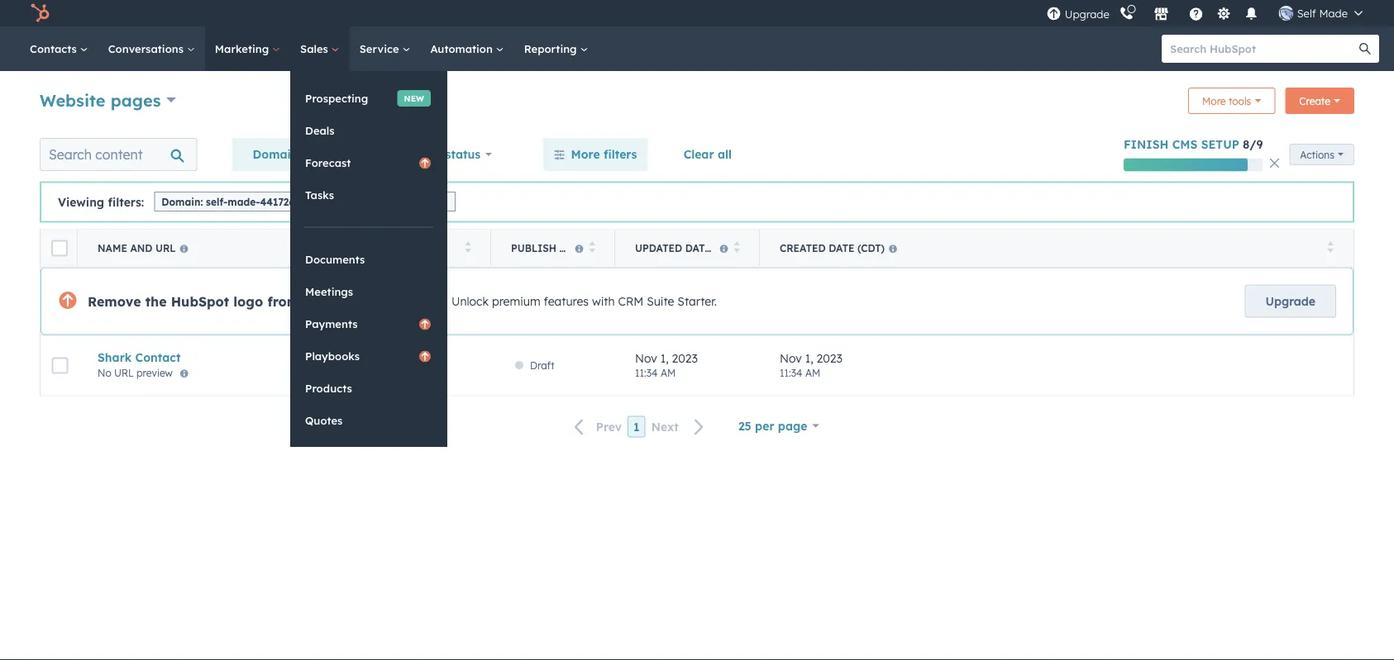 Task type: vqa. For each thing, say whether or not it's contained in the screenshot.
right Nov 1, 2023 11:34 AM
yes



Task type: describe. For each thing, give the bounding box(es) containing it.
service link
[[349, 26, 420, 71]]

starter.
[[678, 294, 717, 309]]

sales link
[[290, 26, 349, 71]]

more filters button
[[543, 138, 648, 171]]

self made
[[1297, 6, 1348, 20]]

remove
[[88, 293, 141, 310]]

1 vertical spatial upgrade
[[1266, 294, 1316, 308]]

name
[[98, 242, 127, 255]]

the
[[145, 293, 167, 310]]

website pages banner
[[40, 83, 1354, 121]]

premium
[[492, 294, 541, 309]]

status for publish status popup button
[[445, 147, 481, 161]]

upgrade image
[[1047, 7, 1061, 22]]

updated date (cdt) button
[[615, 230, 760, 267]]

tasks
[[305, 188, 334, 202]]

1
[[633, 420, 640, 434]]

hubspot
[[171, 293, 229, 310]]

date for updated
[[685, 242, 711, 255]]

press to sort. image
[[1328, 241, 1334, 253]]

press to sort. element for updated date (cdt)
[[734, 241, 740, 256]]

calling icon button
[[1113, 2, 1141, 24]]

create
[[1299, 95, 1330, 107]]

0 horizontal spatial url
[[114, 367, 134, 379]]

(1)
[[302, 147, 317, 161]]

domain
[[253, 147, 298, 161]]

clear
[[684, 147, 714, 161]]

service
[[359, 42, 402, 55]]

calling icon image
[[1119, 6, 1134, 21]]

status for publish status button
[[559, 242, 597, 255]]

draft
[[530, 360, 554, 372]]

nov 1, 2023 11:34 am for shark contact was created on nov 1, 2023 at 11:34 am element
[[780, 351, 842, 380]]

25 per page
[[738, 419, 807, 433]]

unlock
[[452, 294, 489, 309]]

self
[[1297, 6, 1316, 20]]

made-
[[228, 196, 260, 208]]

upgrade inside menu
[[1065, 7, 1109, 21]]

page
[[778, 419, 807, 433]]

press to sort. element for publish status
[[589, 241, 595, 256]]

documents
[[305, 253, 365, 266]]

publish status for publish status button
[[511, 242, 597, 255]]

close image
[[1270, 158, 1279, 168]]

created date (cdt) button
[[760, 230, 1354, 267]]

viewing
[[58, 195, 104, 209]]

domain (1)
[[253, 147, 317, 161]]

close image
[[440, 199, 446, 205]]

payments
[[305, 317, 358, 331]]

reporting link
[[514, 26, 598, 71]]

products
[[305, 382, 352, 395]]

contacts link
[[20, 26, 98, 71]]

products link
[[290, 373, 447, 404]]

2023 for shark contact was created on nov 1, 2023 at 11:34 am element
[[817, 351, 842, 365]]

help button
[[1182, 0, 1210, 26]]

created
[[780, 242, 826, 255]]

quotes link
[[290, 405, 447, 437]]

(cdt) for updated date (cdt)
[[714, 242, 741, 255]]

prev button
[[565, 417, 628, 438]]

more for more filters
[[571, 147, 600, 161]]

preview
[[137, 367, 173, 379]]

prev
[[596, 420, 622, 434]]

1, inside shark contact was created on nov 1, 2023 at 11:34 am element
[[805, 351, 813, 365]]

more tools button
[[1188, 88, 1275, 114]]

website
[[40, 90, 105, 110]]

press to sort. image for publish status
[[589, 241, 595, 253]]

more for more tools
[[1202, 95, 1226, 107]]

clear all button
[[673, 138, 743, 171]]

finish cms setup progress bar
[[1124, 158, 1248, 172]]

playbooks
[[305, 349, 360, 363]]

2023 for 'shark contact was updated on nov 1, 2023' element in the bottom of the page
[[672, 351, 698, 365]]

menu containing self made
[[1045, 0, 1374, 26]]

notifications image
[[1244, 7, 1259, 22]]

2 11:34 from the left
[[780, 367, 802, 380]]

website pages button
[[40, 88, 176, 112]]

suite
[[647, 294, 674, 309]]

domain: self-made-44172633.hubspotpagebuilder.com
[[161, 196, 432, 208]]

pages.
[[394, 293, 438, 310]]

25 per page button
[[728, 410, 830, 443]]

hubspot image
[[30, 3, 50, 23]]

payments link
[[290, 308, 447, 340]]

updated
[[635, 242, 682, 255]]

website
[[339, 293, 390, 310]]

name and url button
[[78, 230, 491, 267]]

pages
[[110, 90, 161, 110]]

filters
[[604, 147, 637, 161]]

Search HubSpot search field
[[1162, 35, 1364, 63]]

meetings link
[[290, 276, 447, 308]]

sales menu
[[290, 71, 447, 447]]

finish cms setup button
[[1124, 137, 1239, 152]]

automation link
[[420, 26, 514, 71]]

domain filter: element
[[151, 191, 459, 212]]

tasks link
[[290, 179, 447, 211]]

shark contact was updated on nov 1, 2023 element
[[635, 351, 740, 381]]

no url preview
[[98, 367, 173, 379]]

remove the hubspot logo from your website pages.
[[88, 293, 438, 310]]

logo
[[233, 293, 263, 310]]

prospecting
[[305, 91, 368, 105]]

date for created
[[829, 242, 855, 255]]

conversations link
[[98, 26, 205, 71]]

documents link
[[290, 244, 447, 275]]



Task type: locate. For each thing, give the bounding box(es) containing it.
1 vertical spatial status
[[559, 242, 597, 255]]

press to sort. image inside 'name and url' button
[[465, 241, 471, 253]]

3 press to sort. element from the left
[[734, 241, 740, 256]]

publish status for publish status popup button
[[400, 147, 481, 161]]

date right updated
[[685, 242, 711, 255]]

1 am from the left
[[661, 367, 676, 380]]

1 nov 1, 2023 11:34 am from the left
[[635, 351, 698, 380]]

1 1, from the left
[[660, 351, 669, 365]]

11:34 inside 'shark contact was updated on nov 1, 2023' element
[[635, 367, 658, 380]]

your
[[304, 293, 335, 310]]

1 vertical spatial more
[[571, 147, 600, 161]]

am inside 'shark contact was updated on nov 1, 2023' element
[[661, 367, 676, 380]]

0 horizontal spatial date
[[685, 242, 711, 255]]

publish status
[[400, 147, 481, 161], [511, 242, 597, 255]]

0 vertical spatial more
[[1202, 95, 1226, 107]]

0 vertical spatial publish status
[[400, 147, 481, 161]]

2 horizontal spatial press to sort. image
[[734, 241, 740, 253]]

press to sort. element up unlock
[[465, 241, 471, 256]]

publish for publish status popup button
[[400, 147, 442, 161]]

unlock premium features with crm suite starter.
[[452, 294, 717, 309]]

publish for publish status button
[[511, 242, 556, 255]]

created date (cdt)
[[780, 242, 885, 255]]

0 horizontal spatial nov
[[635, 351, 657, 365]]

0 horizontal spatial status
[[445, 147, 481, 161]]

publish up close icon
[[400, 147, 442, 161]]

1 horizontal spatial date
[[829, 242, 855, 255]]

1 press to sort. element from the left
[[465, 241, 471, 256]]

publish status button
[[491, 230, 615, 267]]

more left tools
[[1202, 95, 1226, 107]]

settings link
[[1214, 5, 1234, 22]]

press to sort. image for updated date (cdt)
[[734, 241, 740, 253]]

clear all
[[684, 147, 732, 161]]

1 horizontal spatial status
[[559, 242, 597, 255]]

0 horizontal spatial upgrade
[[1065, 7, 1109, 21]]

11:34 up "pagination" navigation
[[635, 367, 658, 380]]

am up next
[[661, 367, 676, 380]]

hubspot link
[[20, 3, 62, 23]]

shark contact
[[98, 350, 181, 365]]

contact
[[135, 350, 181, 365]]

press to sort. image up unlock
[[465, 241, 471, 253]]

and
[[130, 242, 153, 255]]

cms
[[1172, 137, 1198, 152]]

2 2023 from the left
[[817, 351, 842, 365]]

2 am from the left
[[805, 367, 820, 380]]

search button
[[1351, 35, 1379, 63]]

ruby anderson image
[[1279, 6, 1294, 21]]

press to sort. element inside created date (cdt) button
[[1328, 241, 1334, 256]]

Search content search field
[[40, 138, 197, 171]]

press to sort. image
[[465, 241, 471, 253], [589, 241, 595, 253], [734, 241, 740, 253]]

2 press to sort. image from the left
[[589, 241, 595, 253]]

from
[[267, 293, 300, 310]]

website pages
[[40, 90, 161, 110]]

press to sort. element up unlock premium features with crm suite starter.
[[589, 241, 595, 256]]

more inside popup button
[[1202, 95, 1226, 107]]

3 press to sort. image from the left
[[734, 241, 740, 253]]

1 vertical spatial publish status
[[511, 242, 597, 255]]

publish inside button
[[511, 242, 556, 255]]

press to sort. image inside publish status button
[[589, 241, 595, 253]]

more left filters
[[571, 147, 600, 161]]

0 vertical spatial upgrade
[[1065, 7, 1109, 21]]

2 1, from the left
[[805, 351, 813, 365]]

actions button
[[1289, 144, 1354, 165]]

domain (1) button
[[242, 138, 339, 171]]

2 date from the left
[[829, 242, 855, 255]]

publish status up close icon
[[400, 147, 481, 161]]

1 date from the left
[[685, 242, 711, 255]]

press to sort. element up upgrade link
[[1328, 241, 1334, 256]]

1 horizontal spatial 1,
[[805, 351, 813, 365]]

0 vertical spatial publish
[[400, 147, 442, 161]]

2 nov from the left
[[780, 351, 802, 365]]

1 horizontal spatial url
[[155, 242, 176, 255]]

pagination navigation
[[565, 416, 714, 438]]

1 vertical spatial publish
[[511, 242, 556, 255]]

features
[[544, 294, 589, 309]]

2 press to sort. element from the left
[[589, 241, 595, 256]]

press to sort. element inside 'name and url' button
[[465, 241, 471, 256]]

1 nov from the left
[[635, 351, 657, 365]]

sales
[[300, 42, 331, 55]]

nov up page
[[780, 351, 802, 365]]

1 horizontal spatial 11:34
[[780, 367, 802, 380]]

1, inside 'shark contact was updated on nov 1, 2023' element
[[660, 351, 669, 365]]

status up close icon
[[445, 147, 481, 161]]

1 11:34 from the left
[[635, 367, 658, 380]]

date
[[685, 242, 711, 255], [829, 242, 855, 255]]

made
[[1319, 6, 1348, 20]]

domain:
[[161, 196, 203, 208]]

viewing filters:
[[58, 195, 144, 209]]

0 horizontal spatial publish
[[400, 147, 442, 161]]

nov down suite
[[635, 351, 657, 365]]

finish
[[1124, 137, 1169, 152]]

1 horizontal spatial publish
[[511, 242, 556, 255]]

(cdt) right created
[[858, 242, 885, 255]]

0 horizontal spatial nov 1, 2023 11:34 am
[[635, 351, 698, 380]]

0 horizontal spatial more
[[571, 147, 600, 161]]

create button
[[1285, 88, 1354, 114]]

press to sort. element inside "updated date (cdt)" button
[[734, 241, 740, 256]]

next
[[651, 420, 679, 434]]

notifications button
[[1238, 0, 1266, 26]]

11:34 up page
[[780, 367, 802, 380]]

all
[[718, 147, 732, 161]]

nov 1, 2023 11:34 am up page
[[780, 351, 842, 380]]

help image
[[1189, 7, 1204, 22]]

updated date (cdt)
[[635, 242, 741, 255]]

0 vertical spatial status
[[445, 147, 481, 161]]

(cdt)
[[714, 242, 741, 255], [858, 242, 885, 255]]

search image
[[1359, 43, 1371, 55]]

nov 1, 2023 11:34 am for 'shark contact was updated on nov 1, 2023' element in the bottom of the page
[[635, 351, 698, 380]]

settings image
[[1216, 7, 1231, 22]]

0 horizontal spatial 2023
[[672, 351, 698, 365]]

press to sort. element for name and url
[[465, 241, 471, 256]]

(cdt) for created date (cdt)
[[858, 242, 885, 255]]

crm
[[618, 294, 644, 309]]

25
[[738, 419, 751, 433]]

deals link
[[290, 115, 447, 146]]

0 horizontal spatial 1,
[[660, 351, 669, 365]]

press to sort. image up unlock premium features with crm suite starter.
[[589, 241, 595, 253]]

press to sort. image for name and url
[[465, 241, 471, 253]]

finish cms setup 8 / 9
[[1124, 137, 1263, 152]]

more
[[1202, 95, 1226, 107], [571, 147, 600, 161]]

meetings
[[305, 285, 353, 299]]

tools
[[1229, 95, 1251, 107]]

url inside button
[[155, 242, 176, 255]]

status inside button
[[559, 242, 597, 255]]

per
[[755, 419, 774, 433]]

1 press to sort. image from the left
[[465, 241, 471, 253]]

more inside button
[[571, 147, 600, 161]]

1 horizontal spatial upgrade
[[1266, 294, 1316, 308]]

press to sort. element for created date (cdt)
[[1328, 241, 1334, 256]]

am up page
[[805, 367, 820, 380]]

marketplaces button
[[1144, 0, 1179, 26]]

1 horizontal spatial 2023
[[817, 351, 842, 365]]

4 press to sort. element from the left
[[1328, 241, 1334, 256]]

0 horizontal spatial 11:34
[[635, 367, 658, 380]]

publish status up features
[[511, 242, 597, 255]]

1 button
[[628, 416, 646, 438]]

press to sort. image inside "updated date (cdt)" button
[[734, 241, 740, 253]]

nov 1, 2023 11:34 am inside 'shark contact was updated on nov 1, 2023' element
[[635, 351, 698, 380]]

next button
[[646, 417, 714, 438]]

1 horizontal spatial publish status
[[511, 242, 597, 255]]

actions
[[1300, 148, 1335, 161]]

nov 1, 2023 11:34 am inside shark contact was created on nov 1, 2023 at 11:34 am element
[[780, 351, 842, 380]]

forecast link
[[290, 147, 447, 179]]

publish status inside popup button
[[400, 147, 481, 161]]

(cdt) up the starter.
[[714, 242, 741, 255]]

0 horizontal spatial publish status
[[400, 147, 481, 161]]

0 horizontal spatial (cdt)
[[714, 242, 741, 255]]

2 (cdt) from the left
[[858, 242, 885, 255]]

url right and
[[155, 242, 176, 255]]

press to sort. image left created
[[734, 241, 740, 253]]

status up unlock premium features with crm suite starter.
[[559, 242, 597, 255]]

nov
[[635, 351, 657, 365], [780, 351, 802, 365]]

playbooks link
[[290, 341, 447, 372]]

more filters
[[571, 147, 637, 161]]

1, up page
[[805, 351, 813, 365]]

press to sort. element
[[465, 241, 471, 256], [589, 241, 595, 256], [734, 241, 740, 256], [1328, 241, 1334, 256]]

1 horizontal spatial more
[[1202, 95, 1226, 107]]

more tools
[[1202, 95, 1251, 107]]

status inside popup button
[[445, 147, 481, 161]]

shark contact was created on nov 1, 2023 at 11:34 am element
[[780, 351, 1334, 381]]

0 horizontal spatial press to sort. image
[[465, 241, 471, 253]]

1,
[[660, 351, 669, 365], [805, 351, 813, 365]]

publish
[[400, 147, 442, 161], [511, 242, 556, 255]]

contacts
[[30, 42, 80, 55]]

marketplaces image
[[1154, 7, 1169, 22]]

1 (cdt) from the left
[[714, 242, 741, 255]]

1 vertical spatial url
[[114, 367, 134, 379]]

1 horizontal spatial (cdt)
[[858, 242, 885, 255]]

nov 1, 2023 11:34 am up next
[[635, 351, 698, 380]]

forecast
[[305, 156, 351, 170]]

1 2023 from the left
[[672, 351, 698, 365]]

menu
[[1045, 0, 1374, 26]]

1, down suite
[[660, 351, 669, 365]]

nov 1, 2023 11:34 am
[[635, 351, 698, 380], [780, 351, 842, 380]]

8
[[1243, 137, 1250, 152]]

11:34
[[635, 367, 658, 380], [780, 367, 802, 380]]

0 vertical spatial url
[[155, 242, 176, 255]]

publish up the premium on the left
[[511, 242, 556, 255]]

publish status inside button
[[511, 242, 597, 255]]

1 horizontal spatial press to sort. image
[[589, 241, 595, 253]]

press to sort. element inside publish status button
[[589, 241, 595, 256]]

publish inside popup button
[[400, 147, 442, 161]]

9
[[1256, 137, 1263, 152]]

deals
[[305, 124, 335, 137]]

0 horizontal spatial am
[[661, 367, 676, 380]]

self made button
[[1269, 0, 1373, 26]]

reporting
[[524, 42, 580, 55]]

1 horizontal spatial am
[[805, 367, 820, 380]]

setup
[[1201, 137, 1239, 152]]

publish status button
[[389, 138, 503, 171]]

1 horizontal spatial nov 1, 2023 11:34 am
[[780, 351, 842, 380]]

filters:
[[108, 195, 144, 209]]

44172633.hubspotpagebuilder.com
[[260, 196, 432, 208]]

press to sort. element left created
[[734, 241, 740, 256]]

url down shark on the left bottom
[[114, 367, 134, 379]]

1 horizontal spatial nov
[[780, 351, 802, 365]]

self-
[[206, 196, 228, 208]]

date right created
[[829, 242, 855, 255]]

quotes
[[305, 414, 343, 428]]

conversations
[[108, 42, 187, 55]]

2 nov 1, 2023 11:34 am from the left
[[780, 351, 842, 380]]



